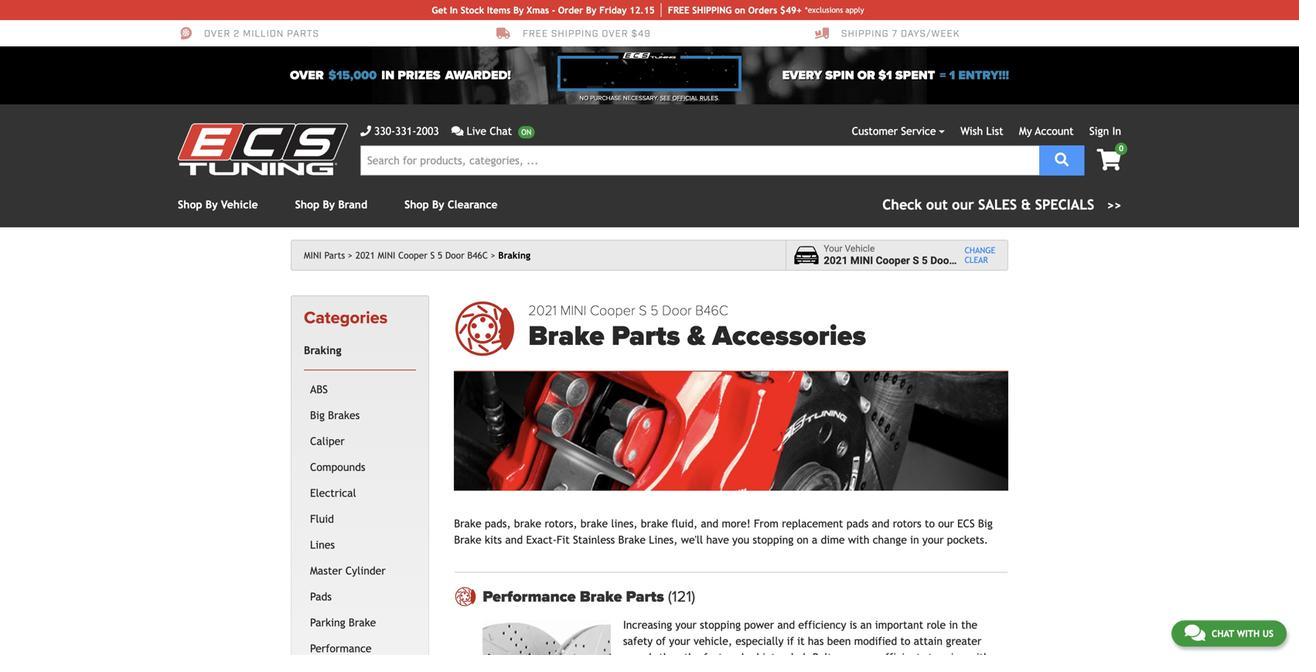 Task type: vqa. For each thing, say whether or not it's contained in the screenshot.
the Our to the right
no



Task type: locate. For each thing, give the bounding box(es) containing it.
shop by clearance link
[[405, 198, 498, 211]]

0 vertical spatial vehicle
[[221, 198, 258, 211]]

0 horizontal spatial on
[[735, 5, 746, 15]]

shipping 7 days/week link
[[816, 26, 960, 40]]

0 horizontal spatial braking
[[304, 344, 342, 357]]

performance link
[[307, 636, 413, 655]]

performance for performance
[[310, 642, 372, 655]]

1 vertical spatial in
[[911, 534, 920, 546]]

5 for 2021 mini cooper s 5 door b46c brake parts & accessories
[[651, 303, 659, 319]]

door inside 2021 mini cooper s 5 door b46c brake parts & accessories
[[662, 303, 692, 319]]

331-
[[396, 125, 417, 137]]

in
[[450, 5, 458, 15], [1113, 125, 1122, 137]]

performance up performance brake parts thumbnail image at left
[[483, 588, 576, 606]]

category navigation element
[[291, 296, 430, 655]]

mini inside 2021 mini cooper s 5 door b46c brake parts & accessories
[[561, 303, 587, 319]]

7
[[892, 28, 898, 40]]

& inside 2021 mini cooper s 5 door b46c brake parts & accessories
[[688, 319, 706, 353]]

ecs
[[958, 518, 975, 530]]

abs
[[310, 383, 328, 396]]

1 vertical spatial vehicle
[[845, 243, 875, 254]]

0 vertical spatial chat
[[490, 125, 512, 137]]

mini
[[304, 250, 322, 261], [378, 250, 396, 261], [851, 255, 874, 267], [561, 303, 587, 319]]

chat right "live"
[[490, 125, 512, 137]]

master
[[310, 565, 342, 577]]

free ship ping on orders $49+ *exclusions apply
[[668, 5, 865, 15]]

sign in link
[[1090, 125, 1122, 137]]

lines,
[[611, 518, 638, 530]]

my account
[[1020, 125, 1074, 137]]

account
[[1036, 125, 1074, 137]]

0 vertical spatial &
[[1022, 197, 1032, 213]]

0 horizontal spatial 5
[[438, 250, 443, 261]]

&
[[1022, 197, 1032, 213], [688, 319, 706, 353]]

phone image
[[361, 126, 371, 137]]

vehicle right your
[[845, 243, 875, 254]]

our
[[939, 518, 955, 530]]

0 horizontal spatial with
[[849, 534, 870, 546]]

0 vertical spatial in
[[382, 68, 395, 83]]

door for 2021 mini cooper s 5 door b46c
[[446, 250, 465, 261]]

2 horizontal spatial 5
[[922, 255, 928, 267]]

1 horizontal spatial cooper
[[590, 303, 636, 319]]

1 vertical spatial &
[[688, 319, 706, 353]]

brake up 'exact-'
[[514, 518, 542, 530]]

and up have
[[701, 518, 719, 530]]

with left 'us'
[[1238, 627, 1261, 638]]

dime
[[821, 534, 845, 546]]

big down abs
[[310, 409, 325, 422]]

1 horizontal spatial on
[[797, 534, 809, 546]]

0 horizontal spatial in
[[382, 68, 395, 83]]

wish list link
[[961, 125, 1004, 137]]

shop for shop by vehicle
[[178, 198, 202, 211]]

1 horizontal spatial in
[[911, 534, 920, 546]]

2 shop from the left
[[295, 198, 320, 211]]

more!
[[722, 518, 751, 530]]

b46c
[[468, 250, 488, 261], [956, 255, 982, 267], [696, 303, 729, 319]]

in right the sign
[[1113, 125, 1122, 137]]

0 vertical spatial over
[[204, 28, 231, 40]]

customer service button
[[852, 123, 946, 139]]

purchase
[[591, 94, 622, 102]]

by left brand
[[323, 198, 335, 211]]

us
[[1263, 627, 1274, 638]]

330-331-2003
[[374, 125, 439, 137]]

2 horizontal spatial cooper
[[876, 255, 911, 267]]

your vehicle 2021 mini cooper s 5 door b46c
[[824, 243, 982, 267]]

vehicle down ecs tuning image
[[221, 198, 258, 211]]

fluid,
[[672, 518, 698, 530]]

0 horizontal spatial &
[[688, 319, 706, 353]]

1 vertical spatial with
[[1238, 627, 1261, 638]]

abs link
[[307, 377, 413, 403]]

5
[[438, 250, 443, 261], [922, 255, 928, 267], [651, 303, 659, 319]]

0 horizontal spatial in
[[450, 5, 458, 15]]

chat
[[490, 125, 512, 137], [1212, 627, 1235, 638]]

1 horizontal spatial chat
[[1212, 627, 1235, 638]]

brake up stainless
[[581, 518, 608, 530]]

comments image
[[1185, 622, 1206, 641]]

shop by brand link
[[295, 198, 368, 211]]

1 horizontal spatial door
[[662, 303, 692, 319]]

0 horizontal spatial door
[[446, 250, 465, 261]]

over for over $15,000 in prizes
[[290, 68, 324, 83]]

with down pads
[[849, 534, 870, 546]]

and right kits
[[505, 534, 523, 546]]

categories
[[304, 308, 388, 328]]

0 vertical spatial with
[[849, 534, 870, 546]]

with inside chat with us link
[[1238, 627, 1261, 638]]

over
[[204, 28, 231, 40], [290, 68, 324, 83]]

1 horizontal spatial over
[[290, 68, 324, 83]]

2
[[234, 28, 240, 40]]

1 vertical spatial on
[[797, 534, 809, 546]]

customer service
[[852, 125, 937, 137]]

over down parts
[[290, 68, 324, 83]]

0 horizontal spatial vehicle
[[221, 198, 258, 211]]

shipping 7 days/week
[[842, 28, 960, 40]]

1 vertical spatial braking
[[304, 344, 342, 357]]

cooper inside 2021 mini cooper s 5 door b46c brake parts & accessories
[[590, 303, 636, 319]]

cooper
[[398, 250, 428, 261], [876, 255, 911, 267], [590, 303, 636, 319]]

0 horizontal spatial s
[[431, 250, 435, 261]]

cooper for 2021 mini cooper s 5 door b46c brake parts & accessories
[[590, 303, 636, 319]]

and up the change
[[872, 518, 890, 530]]

shop by clearance
[[405, 198, 498, 211]]

2 horizontal spatial door
[[931, 255, 954, 267]]

or
[[858, 68, 876, 83]]

0 horizontal spatial brake
[[514, 518, 542, 530]]

shop for shop by clearance
[[405, 198, 429, 211]]

on left a
[[797, 534, 809, 546]]

2 horizontal spatial 2021
[[824, 255, 848, 267]]

0 vertical spatial in
[[450, 5, 458, 15]]

0 horizontal spatial and
[[505, 534, 523, 546]]

12.15
[[630, 5, 655, 15]]

1 vertical spatial in
[[1113, 125, 1122, 137]]

1 horizontal spatial braking
[[499, 250, 531, 261]]

big brakes
[[310, 409, 360, 422]]

0 horizontal spatial cooper
[[398, 250, 428, 261]]

orders
[[749, 5, 778, 15]]

over 2 million parts link
[[178, 26, 319, 40]]

performance down parking brake
[[310, 642, 372, 655]]

lines,
[[649, 534, 678, 546]]

pads
[[847, 518, 869, 530]]

parts inside 2021 mini cooper s 5 door b46c brake parts & accessories
[[612, 319, 681, 353]]

stock
[[461, 5, 484, 15]]

brake up lines,
[[641, 518, 669, 530]]

Search text field
[[361, 145, 1040, 176]]

big inside braking subcategories element
[[310, 409, 325, 422]]

on inside brake pads, brake rotors, brake lines, brake fluid, and more! from replacement pads and rotors to our ecs big brake kits and exact-fit stainless brake lines, we'll have you stopping on a dime with change in your pockets.
[[797, 534, 809, 546]]

mini parts
[[304, 250, 345, 261]]

in down rotors
[[911, 534, 920, 546]]

1 horizontal spatial with
[[1238, 627, 1261, 638]]

in right get
[[450, 5, 458, 15]]

vehicle
[[221, 198, 258, 211], [845, 243, 875, 254]]

1 horizontal spatial s
[[639, 303, 647, 319]]

vehicle inside your vehicle 2021 mini cooper s 5 door b46c
[[845, 243, 875, 254]]

=
[[940, 68, 947, 83]]

braking inside category navigation element
[[304, 344, 342, 357]]

pads link
[[307, 584, 413, 610]]

on right the ping
[[735, 5, 746, 15]]

by for shop by brand
[[323, 198, 335, 211]]

1 vertical spatial parts
[[612, 319, 681, 353]]

door
[[446, 250, 465, 261], [931, 255, 954, 267], [662, 303, 692, 319]]

0 vertical spatial braking
[[499, 250, 531, 261]]

b46c for 2021 mini cooper s 5 door b46c brake parts & accessories
[[696, 303, 729, 319]]

brakes
[[328, 409, 360, 422]]

2021 mini cooper s 5 door b46c brake parts & accessories
[[529, 303, 867, 353]]

2 horizontal spatial b46c
[[956, 255, 982, 267]]

shop by brand
[[295, 198, 368, 211]]

in left prizes
[[382, 68, 395, 83]]

1 vertical spatial over
[[290, 68, 324, 83]]

1 horizontal spatial in
[[1113, 125, 1122, 137]]

0 vertical spatial on
[[735, 5, 746, 15]]

0 horizontal spatial performance
[[310, 642, 372, 655]]

million
[[243, 28, 284, 40]]

pads,
[[485, 518, 511, 530]]

b46c inside 2021 mini cooper s 5 door b46c brake parts & accessories
[[696, 303, 729, 319]]

by left the xmas
[[514, 5, 524, 15]]

fit
[[557, 534, 570, 546]]

change
[[965, 246, 996, 255]]

by left clearance
[[432, 198, 445, 211]]

brake
[[529, 319, 605, 353], [454, 518, 482, 530], [454, 534, 482, 546], [619, 534, 646, 546], [580, 588, 622, 606], [349, 617, 376, 629]]

1 horizontal spatial brake
[[581, 518, 608, 530]]

1 shop from the left
[[178, 198, 202, 211]]

0 vertical spatial big
[[310, 409, 325, 422]]

service
[[902, 125, 937, 137]]

1 horizontal spatial 5
[[651, 303, 659, 319]]

performance inside performance link
[[310, 642, 372, 655]]

0 horizontal spatial b46c
[[468, 250, 488, 261]]

free shipping over $49
[[523, 28, 651, 40]]

mini parts link
[[304, 250, 353, 261]]

big right ecs
[[979, 518, 993, 530]]

brake parts & accessories banner image image
[[454, 372, 1009, 491]]

3 shop from the left
[[405, 198, 429, 211]]

free shipping over $49 link
[[497, 26, 651, 40]]

2 horizontal spatial shop
[[405, 198, 429, 211]]

0 horizontal spatial 2021
[[356, 250, 375, 261]]

over left 2
[[204, 28, 231, 40]]

2 horizontal spatial brake
[[641, 518, 669, 530]]

1 vertical spatial big
[[979, 518, 993, 530]]

1 vertical spatial performance
[[310, 642, 372, 655]]

by down ecs tuning image
[[206, 198, 218, 211]]

1 horizontal spatial vehicle
[[845, 243, 875, 254]]

0 horizontal spatial big
[[310, 409, 325, 422]]

master cylinder link
[[307, 558, 413, 584]]

spent
[[896, 68, 936, 83]]

1 horizontal spatial big
[[979, 518, 993, 530]]

by for shop by clearance
[[432, 198, 445, 211]]

0 horizontal spatial shop
[[178, 198, 202, 211]]

in for get
[[450, 5, 458, 15]]

ecs tuning image
[[178, 123, 348, 175]]

1 horizontal spatial performance
[[483, 588, 576, 606]]

2 horizontal spatial s
[[913, 255, 920, 267]]

shop
[[178, 198, 202, 211], [295, 198, 320, 211], [405, 198, 429, 211]]

sales & specials
[[979, 197, 1095, 213]]

0 horizontal spatial over
[[204, 28, 231, 40]]

chat right comments image
[[1212, 627, 1235, 638]]

customer
[[852, 125, 898, 137]]

5 inside 2021 mini cooper s 5 door b46c brake parts & accessories
[[651, 303, 659, 319]]

big inside brake pads, brake rotors, brake lines, brake fluid, and more! from replacement pads and rotors to our ecs big brake kits and exact-fit stainless brake lines, we'll have you stopping on a dime with change in your pockets.
[[979, 518, 993, 530]]

1 horizontal spatial 2021
[[529, 303, 557, 319]]

1 horizontal spatial shop
[[295, 198, 320, 211]]

s inside 2021 mini cooper s 5 door b46c brake parts & accessories
[[639, 303, 647, 319]]

$15,000
[[329, 68, 377, 83]]

2 horizontal spatial and
[[872, 518, 890, 530]]

with inside brake pads, brake rotors, brake lines, brake fluid, and more! from replacement pads and rotors to our ecs big brake kits and exact-fit stainless brake lines, we'll have you stopping on a dime with change in your pockets.
[[849, 534, 870, 546]]

2021 inside 2021 mini cooper s 5 door b46c brake parts & accessories
[[529, 303, 557, 319]]

big
[[310, 409, 325, 422], [979, 518, 993, 530]]

1 horizontal spatial b46c
[[696, 303, 729, 319]]

2021 mini cooper s 5 door b46c
[[356, 250, 488, 261]]

330-331-2003 link
[[361, 123, 439, 139]]

on
[[735, 5, 746, 15], [797, 534, 809, 546]]

0 vertical spatial performance
[[483, 588, 576, 606]]

shopping cart image
[[1098, 149, 1122, 171]]

s for 2021 mini cooper s 5 door b46c brake parts & accessories
[[639, 303, 647, 319]]

1 horizontal spatial and
[[701, 518, 719, 530]]

electrical
[[310, 487, 356, 499]]

big brakes link
[[307, 403, 413, 429]]

accessories
[[713, 319, 867, 353]]

wish list
[[961, 125, 1004, 137]]



Task type: describe. For each thing, give the bounding box(es) containing it.
you
[[733, 534, 750, 546]]

brand
[[338, 198, 368, 211]]

lines link
[[307, 532, 413, 558]]

brake pads, brake rotors, brake lines, brake fluid, and more! from replacement pads and rotors to our ecs big brake kits and exact-fit stainless brake lines, we'll have you stopping on a dime with change in your pockets.
[[454, 518, 993, 546]]

live chat link
[[452, 123, 535, 139]]

by right "order"
[[586, 5, 597, 15]]

3 brake from the left
[[641, 518, 669, 530]]

brake inside "link"
[[349, 617, 376, 629]]

pads
[[310, 591, 332, 603]]

sign
[[1090, 125, 1110, 137]]

braking link
[[301, 338, 413, 364]]

search image
[[1056, 153, 1070, 167]]

shop for shop by brand
[[295, 198, 320, 211]]

b46c for 2021 mini cooper s 5 door b46c
[[468, 250, 488, 261]]

*exclusions apply link
[[805, 4, 865, 16]]

mini inside your vehicle 2021 mini cooper s 5 door b46c
[[851, 255, 874, 267]]

sales & specials link
[[883, 194, 1122, 215]]

performance brake parts thumbnail image image
[[483, 620, 611, 655]]

caliper link
[[307, 429, 413, 454]]

order
[[558, 5, 584, 15]]

2 vertical spatial parts
[[626, 588, 664, 606]]

s for 2021 mini cooper s 5 door b46c
[[431, 250, 435, 261]]

free
[[523, 28, 549, 40]]

0 vertical spatial parts
[[325, 250, 345, 261]]

replacement
[[782, 518, 844, 530]]

sales
[[979, 197, 1018, 213]]

1 vertical spatial chat
[[1212, 627, 1235, 638]]

from
[[754, 518, 779, 530]]

stopping
[[753, 534, 794, 546]]

*exclusions
[[805, 5, 844, 14]]

xmas
[[527, 5, 549, 15]]

$1
[[879, 68, 893, 83]]

parking brake link
[[307, 610, 413, 636]]

items
[[487, 5, 511, 15]]

shipping
[[842, 28, 889, 40]]

parts
[[287, 28, 319, 40]]

master cylinder
[[310, 565, 386, 577]]

in for sign
[[1113, 125, 1122, 137]]

.
[[719, 94, 720, 102]]

prizes
[[398, 68, 441, 83]]

330-
[[374, 125, 396, 137]]

change link
[[965, 246, 996, 255]]

2021 mini cooper s 5 door b46c link
[[356, 250, 496, 261]]

wish
[[961, 125, 984, 137]]

cylinder
[[346, 565, 386, 577]]

fluid
[[310, 513, 334, 525]]

clear
[[965, 255, 989, 265]]

entry!!!
[[959, 68, 1010, 83]]

cooper inside your vehicle 2021 mini cooper s 5 door b46c
[[876, 255, 911, 267]]

ping
[[712, 5, 732, 15]]

5 for 2021 mini cooper s 5 door b46c
[[438, 250, 443, 261]]

b46c inside your vehicle 2021 mini cooper s 5 door b46c
[[956, 255, 982, 267]]

chat with us link
[[1172, 619, 1287, 646]]

comments image
[[452, 126, 464, 137]]

0 horizontal spatial chat
[[490, 125, 512, 137]]

clear link
[[965, 255, 996, 265]]

no purchase necessary. see official rules .
[[580, 94, 720, 102]]

fluid link
[[307, 506, 413, 532]]

1 brake from the left
[[514, 518, 542, 530]]

brake inside 2021 mini cooper s 5 door b46c brake parts & accessories
[[529, 319, 605, 353]]

stainless
[[573, 534, 615, 546]]

2021 inside your vehicle 2021 mini cooper s 5 door b46c
[[824, 255, 848, 267]]

by for shop by vehicle
[[206, 198, 218, 211]]

cooper for 2021 mini cooper s 5 door b46c
[[398, 250, 428, 261]]

pockets.
[[948, 534, 989, 546]]

2021 for 2021 mini cooper s 5 door b46c
[[356, 250, 375, 261]]

door for 2021 mini cooper s 5 door b46c brake parts & accessories
[[662, 303, 692, 319]]

lines
[[310, 539, 335, 551]]

compounds link
[[307, 454, 413, 480]]

every spin or $1 spent = 1 entry!!!
[[783, 68, 1010, 83]]

2 brake from the left
[[581, 518, 608, 530]]

to
[[925, 518, 935, 530]]

2003
[[417, 125, 439, 137]]

over 2 million parts
[[204, 28, 319, 40]]

change
[[873, 534, 907, 546]]

$49
[[632, 28, 651, 40]]

rotors
[[893, 518, 922, 530]]

apply
[[846, 5, 865, 14]]

2021 for 2021 mini cooper s 5 door b46c brake parts & accessories
[[529, 303, 557, 319]]

exact-
[[526, 534, 557, 546]]

your
[[824, 243, 843, 254]]

performance for performance brake parts
[[483, 588, 576, 606]]

-
[[552, 5, 556, 15]]

rules
[[700, 94, 719, 102]]

over for over 2 million parts
[[204, 28, 231, 40]]

clearance
[[448, 198, 498, 211]]

days/week
[[901, 28, 960, 40]]

change clear
[[965, 246, 996, 265]]

in inside brake pads, brake rotors, brake lines, brake fluid, and more! from replacement pads and rotors to our ecs big brake kits and exact-fit stainless brake lines, we'll have you stopping on a dime with change in your pockets.
[[911, 534, 920, 546]]

every
[[783, 68, 823, 83]]

compounds
[[310, 461, 366, 473]]

electrical link
[[307, 480, 413, 506]]

performance brake parts
[[483, 588, 668, 606]]

s inside your vehicle 2021 mini cooper s 5 door b46c
[[913, 255, 920, 267]]

door inside your vehicle 2021 mini cooper s 5 door b46c
[[931, 255, 954, 267]]

shop by vehicle link
[[178, 198, 258, 211]]

caliper
[[310, 435, 345, 447]]

braking subcategories element
[[304, 370, 416, 655]]

a
[[812, 534, 818, 546]]

5 inside your vehicle 2021 mini cooper s 5 door b46c
[[922, 255, 928, 267]]

shop by vehicle
[[178, 198, 258, 211]]

1 horizontal spatial &
[[1022, 197, 1032, 213]]

we'll
[[681, 534, 703, 546]]

ecs tuning 'spin to win' contest logo image
[[558, 53, 742, 91]]



